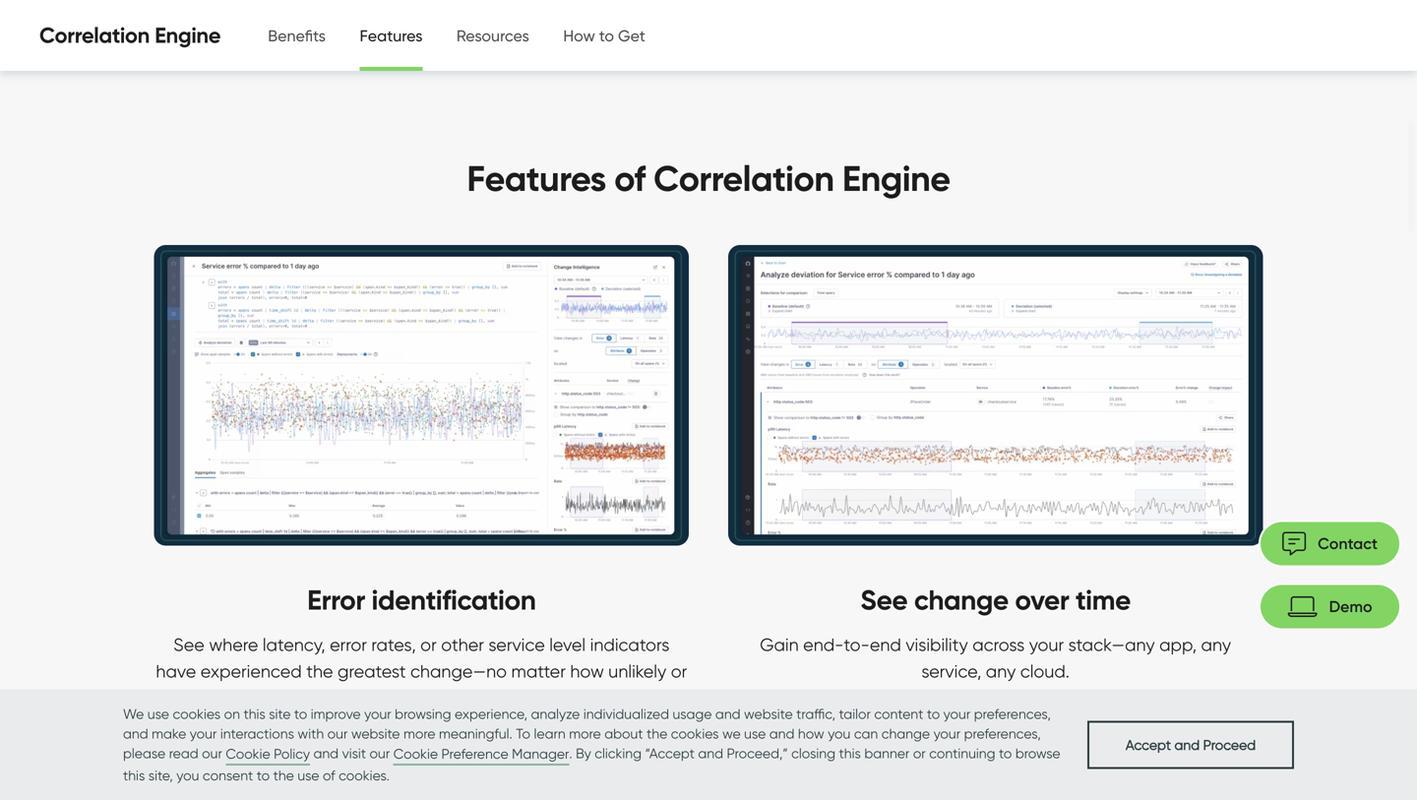 Task type: vqa. For each thing, say whether or not it's contained in the screenshot.
READ
yes



Task type: locate. For each thing, give the bounding box(es) containing it.
browse
[[1016, 745, 1061, 762]]

and down we
[[698, 745, 723, 762]]

continuing
[[929, 745, 996, 762]]

1 vertical spatial use
[[744, 725, 766, 742]]

interactions
[[220, 725, 294, 742]]

site
[[269, 706, 291, 722]]

to left browse
[[999, 745, 1012, 762]]

1 more from the left
[[404, 725, 436, 742]]

you down read
[[176, 767, 199, 784]]

more down browsing
[[404, 725, 436, 742]]

cookie policy link
[[226, 744, 310, 766]]

2 vertical spatial use
[[298, 767, 319, 784]]

1 horizontal spatial the
[[647, 725, 668, 742]]

2 horizontal spatial use
[[744, 725, 766, 742]]

traffic,
[[796, 706, 836, 722]]

analyze
[[531, 706, 580, 722]]

1 vertical spatial website
[[351, 725, 400, 742]]

our right visit
[[370, 745, 390, 762]]

visit
[[342, 745, 366, 762]]

to
[[294, 706, 307, 722], [927, 706, 940, 722], [999, 745, 1012, 762], [257, 767, 270, 784]]

accept and proceed button
[[1088, 721, 1294, 769]]

0 horizontal spatial cookie
[[226, 746, 270, 762]]

use
[[147, 706, 169, 722], [744, 725, 766, 742], [298, 767, 319, 784]]

this
[[244, 706, 266, 722], [839, 745, 861, 762], [123, 767, 145, 784]]

0 horizontal spatial cookies
[[173, 706, 221, 722]]

change
[[882, 725, 930, 742]]

our down improve at the left bottom of the page
[[327, 725, 348, 742]]

meaningful.
[[439, 725, 513, 742]]

1 horizontal spatial cookies
[[671, 725, 719, 742]]

0 vertical spatial the
[[647, 725, 668, 742]]

use left of
[[298, 767, 319, 784]]

and right accept
[[1175, 736, 1200, 753]]

our
[[327, 725, 348, 742], [202, 745, 222, 762], [370, 745, 390, 762]]

website
[[744, 706, 793, 722], [351, 725, 400, 742]]

cookie policy and visit our cookie preference manager
[[226, 745, 569, 762]]

cookies up make
[[173, 706, 221, 722]]

of
[[323, 767, 335, 784]]

website up proceed,"
[[744, 706, 793, 722]]

use up proceed,"
[[744, 725, 766, 742]]

or
[[913, 745, 926, 762]]

cookie down browsing
[[393, 746, 438, 762]]

our up consent
[[202, 745, 222, 762]]

0 vertical spatial you
[[828, 725, 851, 742]]

1 horizontal spatial use
[[298, 767, 319, 784]]

website up visit
[[351, 725, 400, 742]]

1 horizontal spatial our
[[327, 725, 348, 742]]

you inside we use cookies on this site to improve your browsing experience, analyze individualized usage and website traffic, tailor content to your preferences, and make your interactions with our website more meaningful. to learn more about the cookies we use and how you can change your preferences, please read our
[[828, 725, 851, 742]]

use up make
[[147, 706, 169, 722]]

cookies
[[173, 706, 221, 722], [671, 725, 719, 742]]

and up of
[[313, 745, 339, 762]]

you inside . by clicking "accept and proceed," closing this banner or continuing to browse this site, you consent to the use of cookies.
[[176, 767, 199, 784]]

by
[[576, 745, 591, 762]]

2 vertical spatial this
[[123, 767, 145, 784]]

you down tailor
[[828, 725, 851, 742]]

2 more from the left
[[569, 725, 601, 742]]

0 horizontal spatial this
[[123, 767, 145, 784]]

your
[[364, 706, 391, 722], [944, 706, 971, 722], [190, 725, 217, 742], [934, 725, 961, 742]]

the down policy
[[273, 767, 294, 784]]

more
[[404, 725, 436, 742], [569, 725, 601, 742]]

1 vertical spatial this
[[839, 745, 861, 762]]

to
[[516, 725, 531, 742]]

the up the "accept
[[647, 725, 668, 742]]

we
[[123, 706, 144, 722]]

with
[[298, 725, 324, 742]]

"accept
[[645, 745, 695, 762]]

cookies down usage
[[671, 725, 719, 742]]

1 vertical spatial you
[[176, 767, 199, 784]]

0 horizontal spatial more
[[404, 725, 436, 742]]

and inside cookie policy and visit our cookie preference manager
[[313, 745, 339, 762]]

more up by
[[569, 725, 601, 742]]

preferences,
[[974, 706, 1051, 722], [964, 725, 1041, 742]]

to right 'site'
[[294, 706, 307, 722]]

individualized
[[584, 706, 669, 722]]

this up interactions
[[244, 706, 266, 722]]

this down the please
[[123, 767, 145, 784]]

0 vertical spatial website
[[744, 706, 793, 722]]

cookie preference manager link
[[393, 744, 569, 766]]

0 horizontal spatial the
[[273, 767, 294, 784]]

1 horizontal spatial you
[[828, 725, 851, 742]]

1 horizontal spatial this
[[244, 706, 266, 722]]

1 horizontal spatial cookie
[[393, 746, 438, 762]]

0 horizontal spatial our
[[202, 745, 222, 762]]

improve
[[311, 706, 361, 722]]

the
[[647, 725, 668, 742], [273, 767, 294, 784]]

this down can
[[839, 745, 861, 762]]

1 cookie from the left
[[226, 746, 270, 762]]

0 horizontal spatial you
[[176, 767, 199, 784]]

1 vertical spatial the
[[273, 767, 294, 784]]

2 horizontal spatial our
[[370, 745, 390, 762]]

closing
[[792, 745, 836, 762]]

proceed,"
[[727, 745, 788, 762]]

policy
[[274, 746, 310, 762]]

proceed
[[1203, 736, 1256, 753]]

and
[[715, 706, 741, 722], [123, 725, 148, 742], [769, 725, 795, 742], [1175, 736, 1200, 753], [313, 745, 339, 762], [698, 745, 723, 762]]

to up change
[[927, 706, 940, 722]]

to down cookie policy link
[[257, 767, 270, 784]]

0 vertical spatial this
[[244, 706, 266, 722]]

and inside button
[[1175, 736, 1200, 753]]

you
[[828, 725, 851, 742], [176, 767, 199, 784]]

0 horizontal spatial use
[[147, 706, 169, 722]]

cookies.
[[339, 767, 390, 784]]

use inside . by clicking "accept and proceed," closing this banner or continuing to browse this site, you consent to the use of cookies.
[[298, 767, 319, 784]]

cookie down interactions
[[226, 746, 270, 762]]

browsing
[[395, 706, 451, 722]]

cookie
[[226, 746, 270, 762], [393, 746, 438, 762]]

0 vertical spatial use
[[147, 706, 169, 722]]

1 horizontal spatial more
[[569, 725, 601, 742]]

site,
[[148, 767, 173, 784]]



Task type: describe. For each thing, give the bounding box(es) containing it.
and left how
[[769, 725, 795, 742]]

0 vertical spatial cookies
[[173, 706, 221, 722]]

tailor
[[839, 706, 871, 722]]

please
[[123, 745, 166, 762]]

usage
[[673, 706, 712, 722]]

our inside cookie policy and visit our cookie preference manager
[[370, 745, 390, 762]]

content
[[874, 706, 924, 722]]

1 horizontal spatial website
[[744, 706, 793, 722]]

how
[[798, 725, 825, 742]]

about
[[605, 725, 643, 742]]

0 vertical spatial preferences,
[[974, 706, 1051, 722]]

1 vertical spatial cookies
[[671, 725, 719, 742]]

banner
[[865, 745, 910, 762]]

the inside we use cookies on this site to improve your browsing experience, analyze individualized usage and website traffic, tailor content to your preferences, and make your interactions with our website more meaningful. to learn more about the cookies we use and how you can change your preferences, please read our
[[647, 725, 668, 742]]

1 vertical spatial preferences,
[[964, 725, 1041, 742]]

we use cookies on this site to improve your browsing experience, analyze individualized usage and website traffic, tailor content to your preferences, and make your interactions with our website more meaningful. to learn more about the cookies we use and how you can change your preferences, please read our
[[123, 706, 1051, 762]]

accept and proceed
[[1126, 736, 1256, 753]]

0 horizontal spatial website
[[351, 725, 400, 742]]

2 cookie from the left
[[393, 746, 438, 762]]

preference
[[441, 746, 509, 762]]

clicking
[[595, 745, 642, 762]]

consent
[[203, 767, 253, 784]]

we
[[722, 725, 741, 742]]

make
[[152, 725, 186, 742]]

2 horizontal spatial this
[[839, 745, 861, 762]]

accept
[[1126, 736, 1171, 753]]

the inside . by clicking "accept and proceed," closing this banner or continuing to browse this site, you consent to the use of cookies.
[[273, 767, 294, 784]]

experience,
[[455, 706, 528, 722]]

on
[[224, 706, 240, 722]]

learn
[[534, 725, 566, 742]]

can
[[854, 725, 878, 742]]

and down the we
[[123, 725, 148, 742]]

read
[[169, 745, 198, 762]]

this inside we use cookies on this site to improve your browsing experience, analyze individualized usage and website traffic, tailor content to your preferences, and make your interactions with our website more meaningful. to learn more about the cookies we use and how you can change your preferences, please read our
[[244, 706, 266, 722]]

and up we
[[715, 706, 741, 722]]

.
[[569, 745, 573, 762]]

. by clicking "accept and proceed," closing this banner or continuing to browse this site, you consent to the use of cookies.
[[123, 745, 1061, 784]]

and inside . by clicking "accept and proceed," closing this banner or continuing to browse this site, you consent to the use of cookies.
[[698, 745, 723, 762]]

manager
[[512, 746, 569, 762]]



